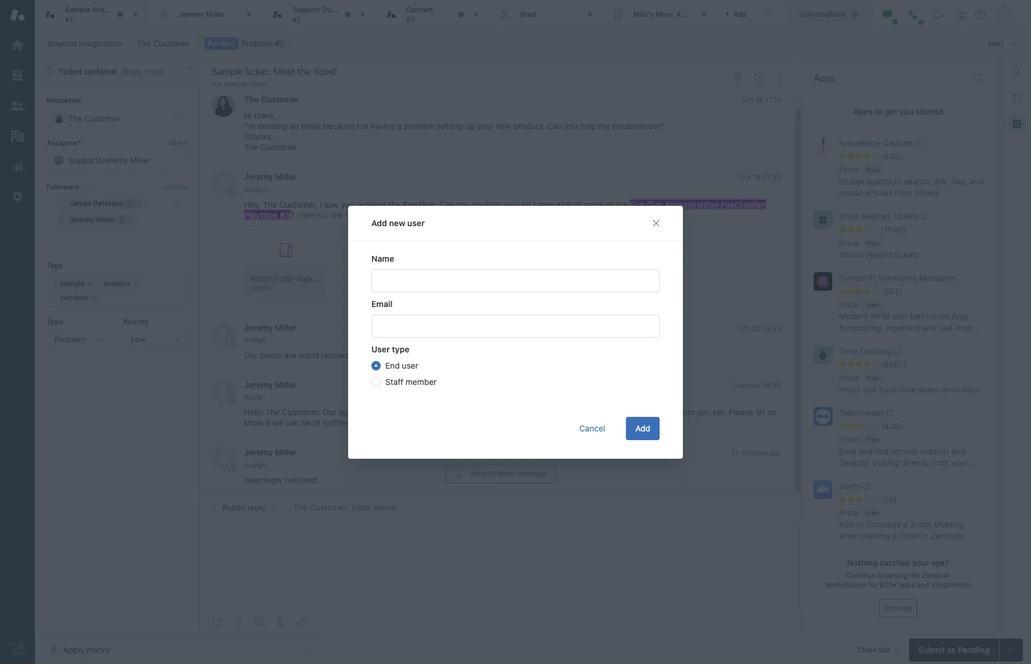 Task type: describe. For each thing, give the bounding box(es) containing it.
Oct 23 09:26 text field
[[738, 324, 782, 332]]

assignee*
[[47, 138, 81, 147]]

webp
[[251, 284, 271, 292]]

apps for apps
[[814, 73, 836, 83]]

tab containing contact
[[376, 0, 490, 29]]

sending
[[258, 121, 288, 131]]

ticket inside price: free add or schedule a zoom meeting when viewing a ticket in zendesk
[[899, 531, 920, 541]]

oct 19 07:36
[[739, 173, 782, 182]]

seemingly
[[244, 475, 283, 485]]

0 horizontal spatial ticket
[[249, 80, 268, 88]]

the inside hello the customer. our agent jeremy miller has tried to contact you about this request but we haven't heard back from you yet. please let us know if we can be of further assistance. thanks.
[[266, 407, 280, 417]]

the inside secondary 'element'
[[137, 38, 151, 48]]

(opens in a new tab) image for time tracking
[[892, 348, 901, 355]]

main element
[[0, 0, 35, 664]]

price: for enable
[[839, 165, 861, 174]]

show more button
[[122, 66, 164, 77]]

jeremy miller link for resolved
[[244, 447, 297, 457]]

2 vertical spatial oct
[[738, 324, 750, 332]]

secondary element
[[35, 32, 1032, 55]]

jeremy inside tab
[[179, 10, 204, 18]]

customers image
[[10, 98, 25, 113]]

low button
[[123, 330, 188, 349]]

#2
[[293, 15, 301, 24]]

avatar image for hello the customer. our agent jeremy miller has tried to contact you about this request but we haven't heard back from you yet. please let us know if we can be of further assistance. thanks.
[[212, 379, 235, 402]]

kit
[[280, 210, 291, 220]]

0 horizontal spatial as
[[524, 350, 533, 360]]

further
[[323, 418, 349, 428]]

tymeshift workforce management image
[[814, 272, 832, 291]]

hello the customer. our agent jeremy miller has tried to contact you about this request but we haven't heard back from you yet. please let us know if we can be of further assistance. thanks.
[[244, 407, 777, 428]]

tickets
[[895, 249, 920, 259]]

the up playtime at the top left
[[263, 199, 277, 209]]

apps image
[[1013, 119, 1022, 129]]

oct for hey, the customer, i saw you ordered the
[[739, 173, 751, 182]]

assign button for our
[[244, 335, 266, 345]]

you left yet.
[[697, 407, 711, 417]]

format text image
[[234, 617, 243, 626]]

Subject field
[[209, 65, 725, 79]]

add new user dialog
[[348, 206, 683, 459]]

miller inside hello the customer. our agent jeremy miller has tried to contact you about this request but we haven't heard back from you yet. please let us know if we can be of further assistance. thanks.
[[392, 407, 413, 417]]

the right parts
[[616, 199, 628, 209]]

with inside conversationlabel log
[[556, 199, 572, 209]]

1 horizontal spatial be
[[404, 350, 414, 360]]

from for teamviewer
[[932, 458, 950, 467]]

oct 18 11:15
[[742, 96, 782, 104]]

in inside conversationlabel log
[[454, 210, 460, 220]]

hey,
[[244, 199, 261, 209]]

type
[[47, 317, 63, 326]]

1 horizontal spatial of
[[606, 199, 614, 209]]

add link (cmd k) image
[[296, 617, 306, 626]]

miller inside tab
[[206, 10, 225, 18]]

scheduling,
[[927, 311, 970, 321]]

browse button
[[879, 599, 918, 618]]

1 vertical spatial can
[[440, 199, 455, 209]]

beyond imagination
[[48, 38, 122, 48]]

world
[[299, 350, 319, 360]]

tickets. inside price: free enable agents to search, link, flag, and create articles from tickets.
[[915, 188, 942, 198]]

heard
[[634, 407, 655, 417]]

back
[[657, 407, 675, 417]]

if
[[266, 418, 271, 428]]

free for or
[[867, 509, 879, 516]]

fun inside fun gun assassination fascination playtime kit
[[630, 199, 645, 209]]

here's a link to our assembly instructions in the mean time. link
[[297, 210, 519, 220]]

avatar image for our boxes are world renowned and should be complimented by our clients as often as possible.
[[212, 322, 235, 345]]

me
[[599, 121, 610, 131]]

4 stars. 548 reviews. element
[[839, 151, 988, 162]]

about
[[506, 407, 528, 417]]

apps for apps to get you started
[[853, 106, 873, 116]]

related
[[862, 211, 891, 221]]

eye?
[[932, 558, 950, 568]]

miller for oct 23 09:26
[[275, 323, 297, 332]]

add inside price: free add or schedule a zoom meeting when viewing a ticket in zendesk
[[839, 519, 854, 529]]

knowledge capture link
[[839, 137, 967, 151]]

admin image
[[10, 189, 25, 204]]

forecasting,
[[839, 323, 884, 333]]

outreach
[[322, 5, 354, 14]]

contact
[[459, 407, 488, 417]]

customer context image
[[1013, 68, 1022, 77]]

brad tab
[[490, 0, 604, 29]]

the customer, tisha morrel button
[[286, 502, 802, 513]]

end user
[[386, 360, 419, 370]]

conversationlabel log
[[200, 85, 802, 495]]

in inside price: free add or schedule a zoom meeting when viewing a ticket in zendesk
[[922, 531, 929, 541]]

19
[[753, 173, 761, 182]]

tracking
[[860, 346, 892, 356]]

a down schedule in the bottom right of the page
[[893, 531, 897, 541]]

conversations
[[799, 10, 846, 18]]

zoom image
[[814, 480, 832, 499]]

price: free modern wfm with fast scheduling, forecasting, reporting and real-time analytics.
[[839, 299, 973, 344]]

hi there, i'm sending an email because i'm having a problem setting up your new product. can you help me troubleshoot? thanks, the customer
[[244, 111, 664, 152]]

alert containing ticket updated
[[35, 59, 200, 86]]

(548)
[[881, 151, 903, 161]]

Name field
[[372, 269, 660, 292]]

and right "support"
[[952, 446, 966, 456]]

close image inside brad tab
[[584, 9, 596, 20]]

customer, inside conversationlabel log
[[279, 199, 318, 209]]

enable
[[839, 176, 865, 186]]

tickets!
[[839, 469, 867, 479]]

and up desktop
[[859, 446, 873, 456]]

11:15
[[766, 96, 782, 104]]

close modal image
[[652, 218, 661, 228]]

1 avatar image from the top
[[212, 94, 235, 117]]

modern
[[839, 311, 868, 321]]

contact
[[406, 5, 434, 14]]

zendesk support image
[[10, 8, 25, 23]]

fast inside price: free easy and fast remote support and desktop sharing directly from your tickets!
[[875, 446, 890, 456]]

a right schedule in the bottom right of the page
[[904, 519, 908, 529]]

assign button for hello
[[244, 392, 266, 403]]

1 jeremy miller assign from the top
[[244, 172, 297, 193]]

price: for modern
[[839, 299, 861, 309]]

zendesk image
[[10, 641, 25, 657]]

you right get at the right top of page
[[900, 106, 914, 116]]

capture
[[883, 138, 913, 148]]

up
[[465, 121, 475, 131]]

miller for oct 19 07:36
[[275, 172, 297, 182]]

23
[[752, 324, 760, 332]]

jeremy miller link for the
[[244, 380, 297, 390]]

miller for tuesday 16:42
[[275, 380, 297, 390]]

user type
[[372, 344, 410, 354]]

miller for 22 minutes ago
[[275, 447, 297, 457]]

new inside dialog
[[389, 218, 405, 228]]

1 horizontal spatial pending
[[958, 645, 990, 654]]

1 vertical spatial we
[[273, 418, 284, 428]]

directly
[[902, 458, 930, 467]]

complimented
[[416, 350, 469, 360]]

get
[[885, 106, 898, 116]]

price: free easy and fast remote support and desktop sharing directly from your tickets!
[[839, 434, 968, 479]]

analytics.
[[839, 334, 875, 344]]

a left link
[[324, 210, 328, 220]]

catches
[[880, 558, 911, 568]]

you left the "confirm"
[[457, 199, 470, 209]]

(opens in a new tab) image for zoom
[[861, 483, 870, 490]]

email
[[372, 299, 393, 308]]

teamviewer image
[[814, 407, 832, 426]]

here's
[[297, 210, 322, 220]]

take
[[168, 138, 182, 147]]

views image
[[10, 68, 25, 83]]

1 horizontal spatial as
[[557, 350, 565, 360]]

show related tickets link
[[839, 210, 967, 224]]

track
[[879, 384, 898, 394]]

to left get at the right top of page
[[875, 106, 883, 116]]

600+
[[880, 580, 898, 589]]

the customer inside conversationlabel log
[[244, 94, 299, 104]]

your inside hi there, i'm sending an email because i'm having a problem setting up your new product. can you help me troubleshoot? thanks, the customer
[[477, 121, 494, 131]]

ticket
[[58, 66, 82, 76]]

next
[[989, 39, 1004, 48]]

22
[[731, 449, 740, 457]]

viewing
[[862, 531, 890, 541]]

all
[[574, 199, 582, 209]]

link
[[330, 210, 343, 220]]

name
[[372, 253, 394, 263]]

free for you
[[867, 374, 879, 381]]

troubleshoot?
[[612, 121, 664, 131]]

from inside hello the customer. our agent jeremy miller has tried to contact you about this request but we haven't heard back from you yet. please let us know if we can be of further assistance. thanks.
[[678, 407, 695, 417]]

ago
[[770, 449, 782, 457]]

search,
[[904, 176, 932, 186]]

4 stars. 5667 reviews. element
[[839, 359, 988, 370]]

jeremy miller link for boxes
[[244, 323, 297, 332]]

the up assembly
[[389, 199, 401, 209]]

to inside hello the customer. our agent jeremy miller has tried to contact you about this request but we haven't heard back from you yet. please let us know if we can be of further assistance. thanks.
[[450, 407, 457, 417]]

knowledge
[[839, 138, 881, 148]]

oct for hi there,
[[742, 96, 754, 104]]

renowned
[[321, 350, 359, 360]]

(53)
[[881, 494, 897, 504]]

teamviewer
[[839, 408, 885, 417]]

know
[[244, 418, 264, 428]]

and inside nothing catches your eye? continue browsing the zendesk marketplace for 600+ apps and integrations
[[918, 580, 930, 589]]

you left about
[[490, 407, 504, 417]]

2 close image from the left
[[471, 9, 482, 20]]

agents
[[867, 176, 892, 186]]

problem
[[54, 334, 85, 344]]

09:26
[[762, 324, 782, 332]]

1 fun from the left
[[403, 199, 417, 209]]



Task type: vqa. For each thing, say whether or not it's contained in the screenshot.
English
no



Task type: locate. For each thing, give the bounding box(es) containing it.
free inside price: free helps you track time spent on tickets.
[[867, 374, 879, 381]]

3 jeremy miller link from the top
[[244, 380, 297, 390]]

4 jeremy miller link from the top
[[244, 447, 297, 457]]

teamviewer link
[[839, 407, 967, 421]]

from inside price: free easy and fast remote support and desktop sharing directly from your tickets!
[[932, 458, 950, 467]]

our up further
[[323, 407, 337, 417]]

1 horizontal spatial show
[[839, 211, 860, 221]]

add inside 'add' button
[[636, 423, 651, 433]]

get help image
[[976, 9, 986, 20]]

zoom inside zoom link
[[839, 481, 861, 491]]

free inside price: free add or schedule a zoom meeting when viewing a ticket in zendesk
[[867, 509, 879, 516]]

1 vertical spatial the customer
[[244, 94, 299, 104]]

price: for shows
[[839, 238, 861, 248]]

(opens in a new tab) image inside knowledge capture 'link'
[[913, 140, 922, 147]]

assign up 'hello'
[[244, 393, 266, 401]]

knowledge capture
[[839, 138, 913, 148]]

price: inside price: free shows related tickets
[[839, 238, 861, 248]]

jeremy miller assign for the
[[244, 380, 297, 401]]

you left track
[[863, 384, 877, 394]]

0 horizontal spatial the customer link
[[129, 35, 198, 52]]

assign for hello
[[244, 393, 266, 401]]

beyond
[[48, 38, 76, 48]]

miller up are
[[275, 323, 297, 332]]

a right having
[[398, 121, 402, 131]]

avatar image
[[212, 94, 235, 117], [212, 171, 235, 194], [212, 322, 235, 345], [212, 379, 235, 402], [212, 447, 235, 470]]

jeremy up boxes
[[244, 323, 273, 332]]

time tracking link
[[839, 345, 967, 359]]

2 assign from the top
[[244, 336, 266, 344]]

1 horizontal spatial (opens in a new tab) image
[[892, 348, 901, 355]]

0 vertical spatial add
[[372, 218, 387, 228]]

5 free from the top
[[867, 436, 879, 443]]

new inside hi there, i'm sending an email because i'm having a problem setting up your new product. can you help me troubleshoot? thanks, the customer
[[496, 121, 511, 131]]

jeremy miller link up boxes
[[244, 323, 297, 332]]

miller up thanks.
[[392, 407, 413, 417]]

1 horizontal spatial fun
[[630, 199, 645, 209]]

when
[[839, 531, 860, 541]]

show down create
[[839, 211, 860, 221]]

be up end user
[[404, 350, 414, 360]]

i'm left having
[[357, 121, 368, 131]]

1 close image from the left
[[129, 9, 141, 20]]

zoom down 3 stars. 53 reviews. element
[[910, 519, 932, 529]]

from right back
[[678, 407, 695, 417]]

as
[[524, 350, 533, 360], [557, 350, 565, 360], [948, 645, 956, 654]]

0 vertical spatial fast
[[910, 311, 924, 321]]

zendesk inside nothing catches your eye? continue browsing the zendesk marketplace for 600+ apps and integrations
[[922, 571, 951, 580]]

parts
[[585, 199, 604, 209]]

the
[[137, 38, 151, 48], [244, 94, 259, 104], [244, 142, 258, 152], [263, 199, 277, 209], [266, 407, 280, 417], [293, 502, 308, 512]]

seemingly resolved
[[244, 475, 317, 485]]

miller up pending link
[[206, 10, 225, 18]]

price: inside price: free enable agents to search, link, flag, and create articles from tickets.
[[839, 165, 861, 174]]

staff
[[386, 377, 404, 386]]

3 jeremy miller assign from the top
[[244, 380, 297, 401]]

jeremy miller tab
[[149, 0, 262, 29]]

pending right 'submit'
[[958, 645, 990, 654]]

price: inside price: free helps you track time spent on tickets.
[[839, 373, 861, 383]]

for
[[869, 580, 878, 589]]

fast inside price: free modern wfm with fast scheduling, forecasting, reporting and real-time analytics.
[[910, 311, 924, 321]]

1 vertical spatial show
[[839, 211, 860, 221]]

3 price: from the top
[[839, 299, 861, 309]]

4 jeremy miller assign from the top
[[244, 447, 297, 469]]

tags
[[47, 261, 63, 270]]

to right link
[[345, 210, 353, 220]]

from inside price: free enable agents to search, link, flag, and create articles from tickets.
[[895, 188, 913, 198]]

show inside ticket updated show more
[[122, 66, 142, 76]]

your up time.
[[503, 199, 520, 209]]

(opens in a new tab) image inside the time tracking link
[[892, 348, 901, 355]]

new
[[496, 121, 511, 131], [389, 218, 405, 228]]

price: inside price: free modern wfm with fast scheduling, forecasting, reporting and real-time analytics.
[[839, 299, 861, 309]]

assign for our
[[244, 336, 266, 344]]

and left the real-
[[923, 323, 937, 333]]

2 close image from the left
[[357, 9, 369, 20]]

price: inside price: free add or schedule a zoom meeting when viewing a ticket in zendesk
[[839, 508, 861, 517]]

close image inside jeremy miller tab
[[243, 9, 255, 20]]

jeremy inside hello the customer. our agent jeremy miller has tried to contact you about this request but we haven't heard back from you yet. please let us know if we can be of further assistance. thanks.
[[362, 407, 390, 417]]

4 free from the top
[[867, 374, 879, 381]]

1 free from the top
[[867, 166, 879, 173]]

1 gun from the left
[[419, 199, 435, 209]]

(opens in a new tab) image inside teamviewer link
[[885, 410, 894, 416]]

often
[[535, 350, 555, 360]]

customer, up ?
[[279, 199, 318, 209]]

0 vertical spatial the customer link
[[129, 35, 198, 52]]

yet.
[[713, 407, 727, 417]]

the down resolved
[[293, 502, 308, 512]]

morrel
[[373, 502, 397, 512]]

and inside price: free enable agents to search, link, flag, and create articles from tickets.
[[970, 176, 984, 186]]

(opens in a new tab) image inside zoom link
[[861, 483, 870, 490]]

and right apps
[[918, 580, 930, 589]]

4 avatar image from the top
[[212, 379, 235, 402]]

free for wfm
[[867, 301, 879, 308]]

reporting image
[[10, 159, 25, 174]]

(opens in a new tab) image inside the show related tickets link
[[920, 213, 929, 220]]

member
[[406, 377, 437, 386]]

close ticket collision notification image
[[186, 65, 193, 72]]

assign up seemingly
[[244, 460, 266, 469]]

you up link
[[341, 199, 355, 209]]

1 horizontal spatial time
[[956, 323, 973, 333]]

customer up close ticket collision notification icon on the left top of the page
[[153, 38, 190, 48]]

0 horizontal spatial our
[[355, 210, 368, 220]]

0 vertical spatial oct
[[742, 96, 754, 104]]

0 vertical spatial with
[[556, 199, 572, 209]]

jeremy miller link up seemingly
[[244, 447, 297, 457]]

3 avatar image from the top
[[212, 322, 235, 345]]

free up track
[[867, 374, 879, 381]]

resolved
[[285, 475, 317, 485]]

create
[[839, 188, 863, 198]]

1 vertical spatial in
[[922, 531, 929, 541]]

1 horizontal spatial tickets.
[[954, 384, 981, 394]]

Oct 19 07:36 text field
[[739, 173, 782, 182]]

jeremy up close ticket collision notification icon on the left top of the page
[[179, 10, 204, 18]]

the customer link up there,
[[244, 94, 299, 104]]

hello
[[244, 407, 263, 417]]

be inside hello the customer. our agent jeremy miller has tried to contact you about this request but we haven't heard back from you yet. please let us know if we can be of further assistance. thanks.
[[302, 418, 311, 428]]

to right agents at top
[[895, 176, 902, 186]]

0 vertical spatial our
[[355, 210, 368, 220]]

free up wfm
[[867, 301, 879, 308]]

minutes
[[742, 449, 768, 457]]

customer.
[[282, 407, 321, 417]]

fast up sharing
[[875, 446, 890, 456]]

(opens in a new tab) image for show related tickets
[[920, 213, 929, 220]]

1 horizontal spatial our
[[323, 407, 337, 417]]

we right but
[[591, 407, 602, 417]]

1 vertical spatial zoom
[[910, 519, 932, 529]]

1 vertical spatial add
[[636, 423, 651, 433]]

fun up here's a link to our assembly instructions in the mean time. link
[[403, 199, 417, 209]]

price: free enable agents to search, link, flag, and create articles from tickets.
[[839, 165, 984, 198]]

your inside price: free easy and fast remote support and desktop sharing directly from your tickets!
[[952, 458, 968, 467]]

customer inside hi there, i'm sending an email because i'm having a problem setting up your new product. can you help me troubleshoot? thanks, the customer
[[261, 142, 297, 152]]

miller up 'seemingly resolved'
[[275, 447, 297, 457]]

0 horizontal spatial add
[[372, 218, 387, 228]]

staff member
[[386, 377, 437, 386]]

1 vertical spatial of
[[313, 418, 321, 428]]

free inside price: free easy and fast remote support and desktop sharing directly from your tickets!
[[867, 436, 879, 443]]

assign up the 'hey,'
[[244, 185, 266, 193]]

tymeshift workforce management link
[[839, 272, 969, 286]]

product.
[[514, 121, 545, 131]]

0 horizontal spatial with
[[556, 199, 572, 209]]

with inside price: free modern wfm with fast scheduling, forecasting, reporting and real-time analytics.
[[892, 311, 908, 321]]

0 horizontal spatial fun
[[403, 199, 417, 209]]

our left boxes
[[244, 350, 258, 360]]

the customer link
[[129, 35, 198, 52], [244, 94, 299, 104]]

1 horizontal spatial with
[[892, 311, 908, 321]]

6 free from the top
[[867, 509, 879, 516]]

1 vertical spatial tickets.
[[954, 384, 981, 394]]

0 horizontal spatial can
[[440, 199, 455, 209]]

can
[[286, 418, 299, 428]]

price: up "modern"
[[839, 299, 861, 309]]

jeremy miller assign for boxes
[[244, 323, 297, 344]]

of left further
[[313, 418, 321, 428]]

our boxes are world renowned and should be complimented by our clients as often as possible.
[[244, 350, 601, 360]]

free for agents
[[867, 166, 879, 173]]

sample
[[224, 80, 247, 88]]

from down "support"
[[932, 458, 950, 467]]

cancel
[[580, 423, 605, 433]]

1 horizontal spatial add
[[636, 423, 651, 433]]

our inside hello the customer. our agent jeremy miller has tried to contact you about this request but we haven't heard back from you yet. please let us know if we can be of further assistance. thanks.
[[323, 407, 337, 417]]

knowledge image
[[1013, 94, 1022, 103]]

or
[[857, 519, 864, 529]]

zendesk inside price: free add or schedule a zoom meeting when viewing a ticket in zendesk
[[931, 531, 963, 541]]

you inside hi there, i'm sending an email because i'm having a problem setting up your new product. can you help me troubleshoot? thanks, the customer
[[565, 121, 578, 131]]

1 close image from the left
[[243, 9, 255, 20]]

1 vertical spatial zendesk
[[922, 571, 951, 580]]

0 vertical spatial pending
[[207, 39, 235, 48]]

2 price: from the top
[[839, 238, 861, 248]]

tabs tab list
[[35, 0, 754, 29]]

free for and
[[867, 436, 879, 443]]

4 price: from the top
[[839, 373, 861, 383]]

pending down jeremy miller tab
[[207, 39, 235, 48]]

1 horizontal spatial i'm
[[357, 121, 368, 131]]

price: up enable
[[839, 165, 861, 174]]

add new user
[[372, 218, 425, 228]]

the customer
[[137, 38, 190, 48], [244, 94, 299, 104]]

time tracking image
[[814, 345, 832, 364]]

tickets. right on
[[954, 384, 981, 394]]

ticket down schedule in the bottom right of the page
[[899, 531, 920, 541]]

free inside price: free modern wfm with fast scheduling, forecasting, reporting and real-time analytics.
[[867, 301, 879, 308]]

1 horizontal spatial we
[[591, 407, 602, 417]]

2 vertical spatial (opens in a new tab) image
[[885, 410, 894, 416]]

0 vertical spatial show
[[122, 66, 142, 76]]

tickets. inside price: free helps you track time spent on tickets.
[[954, 384, 981, 394]]

2 horizontal spatial add
[[839, 519, 854, 529]]

on
[[942, 384, 952, 394]]

should
[[377, 350, 402, 360]]

(428)
[[881, 421, 902, 431]]

0 horizontal spatial our
[[244, 350, 258, 360]]

the inside nothing catches your eye? continue browsing the zendesk marketplace for 600+ apps and integrations
[[910, 571, 920, 580]]

0 vertical spatial the customer
[[137, 38, 190, 48]]

and inside price: free modern wfm with fast scheduling, forecasting, reporting and real-time analytics.
[[923, 323, 937, 333]]

of inside hello the customer. our agent jeremy miller has tried to contact you about this request but we haven't heard back from you yet. please let us know if we can be of further assistance. thanks.
[[313, 418, 321, 428]]

0 vertical spatial customer
[[153, 38, 190, 48]]

tab
[[262, 0, 376, 29], [376, 0, 490, 29], [604, 0, 717, 29]]

Email field
[[372, 314, 660, 338]]

hi
[[244, 111, 252, 121]]

workforce
[[879, 273, 917, 283]]

continue
[[847, 571, 876, 580]]

from down search,
[[895, 188, 913, 198]]

jeremy miller link up the 'hey,'
[[244, 172, 297, 182]]

07:36
[[763, 173, 782, 182]]

1 vertical spatial apps
[[853, 106, 873, 116]]

the left mean
[[463, 210, 475, 220]]

3 assign from the top
[[244, 393, 266, 401]]

0 vertical spatial can
[[548, 121, 562, 131]]

imagination
[[79, 38, 122, 48]]

free for related
[[867, 240, 879, 247]]

setting
[[437, 121, 463, 131]]

2 vertical spatial add
[[839, 519, 854, 529]]

4 assign from the top
[[244, 460, 266, 469]]

1 vertical spatial user
[[402, 360, 419, 370]]

Oct 18 11:15 text field
[[742, 96, 782, 104]]

1 vertical spatial ticket
[[899, 531, 920, 541]]

i'm down hi
[[244, 121, 256, 131]]

2 fun from the left
[[630, 199, 645, 209]]

1 horizontal spatial can
[[548, 121, 562, 131]]

to inside price: free enable agents to search, link, flag, and create articles from tickets.
[[895, 176, 902, 186]]

unfollow button
[[161, 182, 188, 193]]

1 i'm from the left
[[244, 121, 256, 131]]

webp link
[[246, 230, 326, 298]]

price: up shows
[[839, 238, 861, 248]]

0 horizontal spatial (opens in a new tab) image
[[861, 483, 870, 490]]

time
[[839, 346, 858, 356]]

3 stars. 53 reviews. element
[[839, 494, 988, 505]]

customer down sending
[[261, 142, 297, 152]]

0 horizontal spatial pending
[[207, 39, 235, 48]]

zoom
[[839, 481, 861, 491], [910, 519, 932, 529]]

(opens in a new tab) image for teamviewer
[[885, 410, 894, 416]]

the
[[389, 199, 401, 209], [616, 199, 628, 209], [463, 210, 475, 220], [910, 571, 920, 580]]

.
[[435, 199, 438, 209]]

add for add new user
[[372, 218, 387, 228]]

3 stars. 1546 reviews. element
[[839, 224, 988, 235]]

1 assign button from the top
[[244, 184, 266, 195]]

22 minutes ago text field
[[731, 449, 782, 457]]

customer inside secondary 'element'
[[153, 38, 190, 48]]

free up sharing
[[867, 436, 879, 443]]

events image
[[755, 73, 764, 82]]

close image up pending link
[[243, 9, 255, 20]]

0 horizontal spatial from
[[678, 407, 695, 417]]

assign button up seemingly
[[244, 460, 266, 470]]

in down hey, the customer, i saw you ordered the fun gun . can you confirm your kit came with all parts of the
[[454, 210, 460, 220]]

gun up close modal image
[[647, 199, 663, 209]]

ordered
[[357, 199, 386, 209]]

show
[[122, 66, 142, 76], [839, 211, 860, 221]]

low
[[131, 334, 146, 344]]

jeremy up "assistance."
[[362, 407, 390, 417]]

price: for easy
[[839, 434, 861, 444]]

show left more
[[122, 66, 142, 76]]

close image
[[129, 9, 141, 20], [357, 9, 369, 20], [584, 9, 596, 20], [698, 9, 710, 20]]

the up show more button
[[137, 38, 151, 48]]

please
[[729, 407, 754, 417]]

be down customer.
[[302, 418, 311, 428]]

desktop
[[839, 458, 870, 467]]

oct left 19
[[739, 173, 751, 182]]

gun inside fun gun assassination fascination playtime kit
[[647, 199, 663, 209]]

0 horizontal spatial new
[[389, 218, 405, 228]]

clients
[[498, 350, 522, 360]]

1 vertical spatial new
[[389, 218, 405, 228]]

jeremy up 'hello'
[[244, 380, 273, 390]]

user
[[372, 344, 390, 354]]

2 i'm from the left
[[357, 121, 368, 131]]

miller up 'kit'
[[275, 172, 297, 182]]

4 stars. 583 reviews. element
[[839, 286, 988, 297]]

alert
[[35, 59, 200, 86]]

zoom inside price: free add or schedule a zoom meeting when viewing a ticket in zendesk
[[910, 519, 932, 529]]

we right if
[[273, 418, 284, 428]]

5 price: from the top
[[839, 434, 861, 444]]

mean
[[477, 210, 498, 220]]

price: up helps
[[839, 373, 861, 383]]

0 horizontal spatial in
[[454, 210, 460, 220]]

price: free shows related tickets
[[839, 238, 920, 259]]

1 vertical spatial pending
[[958, 645, 990, 654]]

0 vertical spatial our
[[244, 350, 258, 360]]

jeremy for oct 19 07:36
[[244, 172, 273, 182]]

1 horizontal spatial apps
[[853, 106, 873, 116]]

jeremy for tuesday 16:42
[[244, 380, 273, 390]]

knowledge capture image
[[814, 137, 832, 156]]

time inside price: free modern wfm with fast scheduling, forecasting, reporting and real-time analytics.
[[956, 323, 973, 333]]

can right .
[[440, 199, 455, 209]]

assign button up 'hello'
[[244, 392, 266, 403]]

(opens in a new tab) image
[[913, 140, 922, 147], [920, 213, 929, 220], [885, 410, 894, 416]]

1 vertical spatial the customer link
[[244, 94, 299, 104]]

2 assign button from the top
[[244, 335, 266, 345]]

1 horizontal spatial the customer
[[244, 94, 299, 104]]

shows
[[839, 249, 864, 259]]

oct 23 09:26
[[738, 324, 782, 332]]

3 free from the top
[[867, 301, 879, 308]]

2 avatar image from the top
[[212, 171, 235, 194]]

price: for add
[[839, 508, 861, 517]]

hey, the customer, i saw you ordered the fun gun . can you confirm your kit came with all parts of the
[[244, 199, 630, 209]]

jeremy miller assign
[[244, 172, 297, 193], [244, 323, 297, 344], [244, 380, 297, 401], [244, 447, 297, 469]]

0 vertical spatial (opens in a new tab) image
[[913, 140, 922, 147]]

the customer link up more
[[129, 35, 198, 52]]

apps to get you started
[[853, 106, 944, 116]]

0 vertical spatial we
[[591, 407, 602, 417]]

jeremy miller assign up seemingly
[[244, 447, 297, 469]]

link,
[[934, 176, 949, 186]]

our down ordered
[[355, 210, 368, 220]]

oct left 23
[[738, 324, 750, 332]]

3 close image from the left
[[584, 9, 596, 20]]

you left help on the top of the page
[[565, 121, 578, 131]]

5 avatar image from the top
[[212, 447, 235, 470]]

in down 3 stars. 53 reviews. element
[[922, 531, 929, 541]]

1 vertical spatial (opens in a new tab) image
[[920, 213, 929, 220]]

free up schedule in the bottom right of the page
[[867, 509, 879, 516]]

pending inside secondary 'element'
[[207, 39, 235, 48]]

0 vertical spatial (opens in a new tab) image
[[892, 348, 901, 355]]

0 horizontal spatial fast
[[875, 446, 890, 456]]

customer, inside 'button'
[[310, 502, 348, 512]]

3 tab from the left
[[604, 0, 717, 29]]

add down heard
[[636, 423, 651, 433]]

avatar image for seemingly resolved
[[212, 447, 235, 470]]

brad
[[520, 10, 536, 18]]

(opens in a new tab) image up the 3 stars. 1546 reviews. element
[[920, 213, 929, 220]]

close image inside #1 "tab"
[[129, 9, 141, 20]]

jeremy miller assign up boxes
[[244, 323, 297, 344]]

get started image
[[10, 38, 25, 53]]

0 horizontal spatial time
[[900, 384, 917, 394]]

organizations image
[[10, 129, 25, 144]]

add attachment image
[[276, 617, 285, 626]]

1 tab from the left
[[262, 0, 376, 29]]

(opens in a new tab) image
[[892, 348, 901, 355], [861, 483, 870, 490]]

tried
[[430, 407, 447, 417]]

1 horizontal spatial fast
[[910, 311, 924, 321]]

1 jeremy miller link from the top
[[244, 172, 297, 182]]

2 horizontal spatial from
[[932, 458, 950, 467]]

i'm
[[244, 121, 256, 131], [357, 121, 368, 131]]

#1 tab
[[35, 0, 149, 29]]

2 horizontal spatial as
[[948, 645, 956, 654]]

6 price: from the top
[[839, 508, 861, 517]]

zoom down tickets!
[[839, 481, 861, 491]]

add for add
[[636, 423, 651, 433]]

priority
[[123, 317, 148, 326]]

zendesk down the meeting
[[931, 531, 963, 541]]

(opens in a new tab) image up (428)
[[885, 410, 894, 416]]

0 vertical spatial time
[[956, 323, 973, 333]]

with left all
[[556, 199, 572, 209]]

the up if
[[266, 407, 280, 417]]

from for knowledge capture
[[895, 188, 913, 198]]

0 vertical spatial zendesk
[[931, 531, 963, 541]]

a inside hi there, i'm sending an email because i'm having a problem setting up your new product. can you help me troubleshoot? thanks, the customer
[[398, 121, 402, 131]]

tymeshift
[[839, 273, 876, 283]]

customer
[[153, 38, 190, 48], [261, 94, 299, 104], [261, 142, 297, 152]]

draft mode image
[[213, 617, 222, 626]]

show related tickets image
[[814, 210, 832, 229]]

your inside nothing catches your eye? continue browsing the zendesk marketplace for 600+ apps and integrations
[[913, 558, 930, 568]]

ticket right sample
[[249, 80, 268, 88]]

0 vertical spatial tickets.
[[915, 188, 942, 198]]

assign for seemingly
[[244, 460, 266, 469]]

miller down are
[[275, 380, 297, 390]]

jeremy for oct 23 09:26
[[244, 323, 273, 332]]

0 horizontal spatial we
[[273, 418, 284, 428]]

2 vertical spatial from
[[932, 458, 950, 467]]

2 vertical spatial customer
[[261, 142, 297, 152]]

2 jeremy miller link from the top
[[244, 323, 297, 332]]

price: for helps
[[839, 373, 861, 383]]

jeremy miller assign for resolved
[[244, 447, 297, 469]]

are
[[285, 350, 296, 360]]

1 vertical spatial fast
[[875, 446, 890, 456]]

you inside price: free helps you track time spent on tickets.
[[863, 384, 877, 394]]

1 vertical spatial customer
[[261, 94, 299, 104]]

the inside 'button'
[[293, 502, 308, 512]]

4 assign button from the top
[[244, 460, 266, 470]]

tab containing support outreach
[[262, 0, 376, 29]]

0 horizontal spatial close image
[[243, 9, 255, 20]]

1 vertical spatial our
[[323, 407, 337, 417]]

1 assign from the top
[[244, 185, 266, 193]]

(opens in a new tab) image up (5667)
[[892, 348, 901, 355]]

the up hi
[[244, 94, 259, 104]]

free inside price: free shows related tickets
[[867, 240, 879, 247]]

0 horizontal spatial be
[[302, 418, 311, 428]]

1 vertical spatial our
[[483, 350, 495, 360]]

1 vertical spatial oct
[[739, 173, 751, 182]]

can right the product.
[[548, 121, 562, 131]]

assign up boxes
[[244, 336, 266, 344]]

your left eye?
[[913, 558, 930, 568]]

and inside conversationlabel log
[[361, 350, 375, 360]]

the inside hi there, i'm sending an email because i'm having a problem setting up your new product. can you help me troubleshoot? thanks, the customer
[[244, 142, 258, 152]]

1 price: from the top
[[839, 165, 861, 174]]

next button
[[982, 34, 1023, 53]]

close image
[[243, 9, 255, 20], [471, 9, 482, 20]]

free up related
[[867, 240, 879, 247]]

0 vertical spatial new
[[496, 121, 511, 131]]

as right 'submit'
[[948, 645, 956, 654]]

3 assign button from the top
[[244, 392, 266, 403]]

insert emojis image
[[255, 617, 264, 626]]

time inside price: free helps you track time spent on tickets.
[[900, 384, 917, 394]]

3 stars. 428 reviews. element
[[839, 421, 988, 431]]

0 vertical spatial of
[[606, 199, 614, 209]]

can inside hi there, i'm sending an email because i'm having a problem setting up your new product. can you help me troubleshoot? thanks, the customer
[[548, 121, 562, 131]]

jeremy up the 'hey,'
[[244, 172, 273, 182]]

1 horizontal spatial from
[[895, 188, 913, 198]]

0 horizontal spatial tickets.
[[915, 188, 942, 198]]

free inside price: free enable agents to search, link, flag, and create articles from tickets.
[[867, 166, 879, 173]]

2 tab from the left
[[376, 0, 490, 29]]

integrations
[[932, 580, 971, 589]]

tuesday
[[734, 381, 761, 390]]

1 vertical spatial time
[[900, 384, 917, 394]]

1 horizontal spatial in
[[922, 531, 929, 541]]

1 horizontal spatial zoom
[[910, 519, 932, 529]]

0 vertical spatial customer,
[[279, 199, 318, 209]]

Tuesday 16:42 text field
[[734, 381, 782, 390]]

management
[[920, 273, 969, 283]]

assign button up the 'hey,'
[[244, 184, 266, 195]]

support
[[921, 446, 950, 456]]

2 gun from the left
[[647, 199, 663, 209]]

0 vertical spatial ticket
[[249, 80, 268, 88]]

1 horizontal spatial gun
[[647, 199, 663, 209]]

4 close image from the left
[[698, 9, 710, 20]]

has
[[415, 407, 428, 417]]

1 vertical spatial customer,
[[310, 502, 348, 512]]

boxes
[[260, 350, 282, 360]]

fast up reporting
[[910, 311, 924, 321]]

price: inside price: free easy and fast remote support and desktop sharing directly from your tickets!
[[839, 434, 861, 444]]

the customer inside secondary 'element'
[[137, 38, 190, 48]]

1 horizontal spatial the customer link
[[244, 94, 299, 104]]

add down ordered
[[372, 218, 387, 228]]

jeremy
[[179, 10, 204, 18], [244, 172, 273, 182], [244, 323, 273, 332], [244, 380, 273, 390], [362, 407, 390, 417], [244, 447, 273, 457]]

started
[[916, 106, 944, 116]]

2 free from the top
[[867, 240, 879, 247]]

assembly
[[370, 210, 405, 220]]

zendesk
[[931, 531, 963, 541], [922, 571, 951, 580]]

jeremy for 22 minutes ago
[[244, 447, 273, 457]]

1 vertical spatial be
[[302, 418, 311, 428]]

0 vertical spatial apps
[[814, 73, 836, 83]]

assign button for seemingly
[[244, 460, 266, 470]]

0 vertical spatial zoom
[[839, 481, 861, 491]]

flag,
[[952, 176, 968, 186]]

2 jeremy miller assign from the top
[[244, 323, 297, 344]]

zendesk products image
[[958, 11, 966, 19]]

0 vertical spatial user
[[408, 218, 425, 228]]

let
[[756, 407, 766, 417]]

(opens in a new tab) image for knowledge capture
[[913, 140, 922, 147]]



